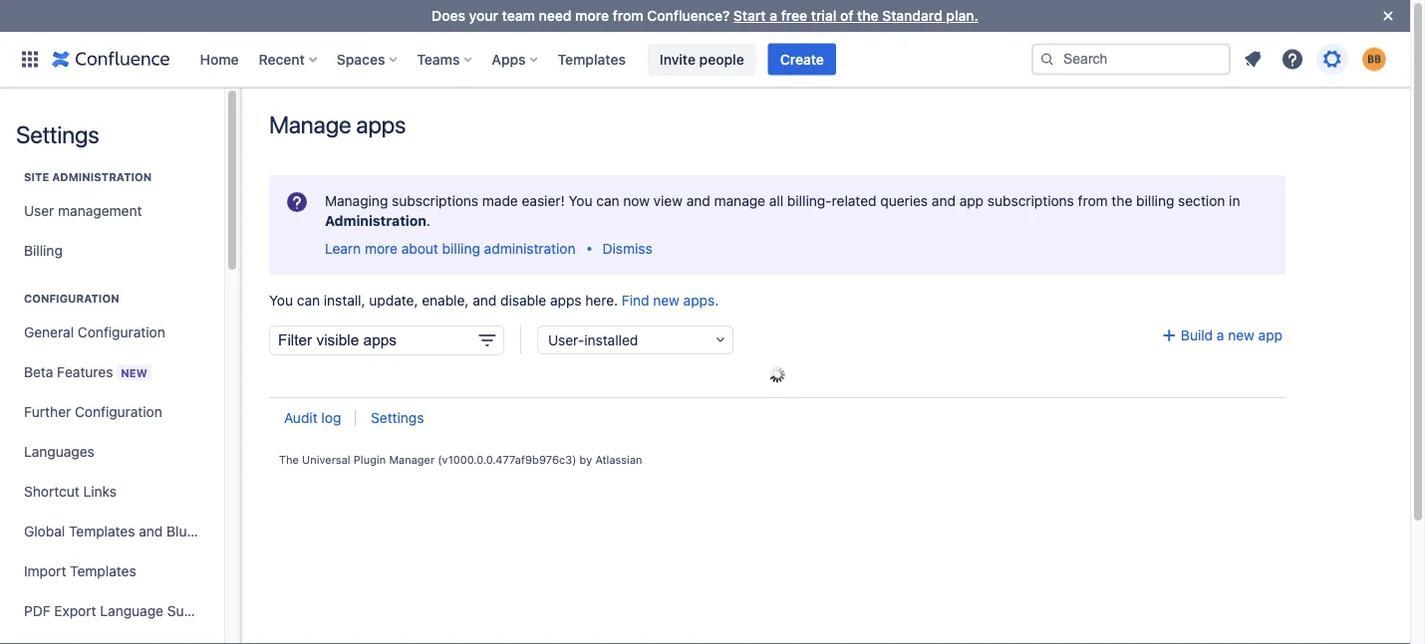 Task type: vqa. For each thing, say whether or not it's contained in the screenshot.
bottom https://bob-
no



Task type: locate. For each thing, give the bounding box(es) containing it.
2 subscriptions from the left
[[987, 193, 1074, 209]]

notification icon image
[[1241, 47, 1265, 71]]

templates down links
[[69, 524, 135, 540]]

you right easier!
[[569, 193, 592, 209]]

build
[[1181, 327, 1213, 344]]

templates up pdf export language support link
[[70, 564, 136, 580]]

blueprints
[[167, 524, 231, 540]]

administration
[[52, 171, 152, 184], [484, 241, 576, 257]]

languages
[[24, 444, 94, 460]]

build a new app link
[[1161, 327, 1283, 344]]

confluence image
[[52, 47, 170, 71], [52, 47, 170, 71]]

configuration group
[[16, 271, 231, 645]]

0 horizontal spatial app
[[959, 193, 984, 209]]

billing
[[1136, 193, 1174, 209], [442, 241, 480, 257]]

easier!
[[522, 193, 565, 209]]

0 vertical spatial more
[[575, 7, 609, 24]]

1 horizontal spatial you
[[569, 193, 592, 209]]

1 horizontal spatial new
[[1228, 327, 1255, 344]]

1 vertical spatial app
[[1258, 327, 1283, 344]]

templates inside 'link'
[[69, 524, 135, 540]]

related
[[832, 193, 877, 209]]

1 vertical spatial templates
[[69, 524, 135, 540]]

a
[[770, 7, 777, 24], [1217, 327, 1224, 344]]

1 vertical spatial settings
[[371, 410, 424, 427]]

0 horizontal spatial from
[[613, 7, 644, 24]]

0 horizontal spatial administration
[[52, 171, 152, 184]]

user-
[[548, 332, 584, 348]]

0 horizontal spatial you
[[269, 292, 293, 309]]

administration down easier!
[[484, 241, 576, 257]]

languages link
[[16, 433, 208, 472]]

configuration up general
[[24, 292, 119, 305]]

1 horizontal spatial can
[[596, 193, 619, 209]]

create
[[780, 51, 824, 67]]

and left blueprints
[[139, 524, 163, 540]]

export
[[54, 603, 96, 620]]

close image
[[1376, 4, 1400, 28]]

app inside the managing subscriptions made easier! you can now view and manage all billing-related queries and app subscriptions from the billing section in administration .
[[959, 193, 984, 209]]

app right the queries
[[959, 193, 984, 209]]

and
[[686, 193, 710, 209], [932, 193, 956, 209], [473, 292, 497, 309], [139, 524, 163, 540]]

in
[[1229, 193, 1240, 209]]

more right need at the top of page
[[575, 7, 609, 24]]

about
[[401, 241, 438, 257]]

pdf export language support
[[24, 603, 219, 620]]

0 vertical spatial you
[[569, 193, 592, 209]]

0 vertical spatial can
[[596, 193, 619, 209]]

billing left section
[[1136, 193, 1174, 209]]

templates inside global "element"
[[558, 51, 626, 67]]

the right the of
[[857, 7, 879, 24]]

audit log link
[[284, 410, 341, 427]]

1 vertical spatial the
[[1112, 193, 1132, 209]]

app
[[959, 193, 984, 209], [1258, 327, 1283, 344]]

0 horizontal spatial subscriptions
[[392, 193, 478, 209]]

user
[[24, 203, 54, 219]]

0 vertical spatial the
[[857, 7, 879, 24]]

0 vertical spatial new
[[653, 292, 680, 309]]

beta features new
[[24, 364, 147, 380]]

1 horizontal spatial billing
[[1136, 193, 1174, 209]]

apps down spaces popup button
[[356, 111, 406, 139]]

can left install,
[[297, 292, 320, 309]]

1 vertical spatial from
[[1078, 193, 1108, 209]]

learn
[[325, 241, 361, 257]]

1 horizontal spatial the
[[1112, 193, 1132, 209]]

universal
[[302, 453, 350, 466]]

global element
[[12, 31, 1031, 87]]

app right build
[[1258, 327, 1283, 344]]

you left install,
[[269, 292, 293, 309]]

1 vertical spatial administration
[[484, 241, 576, 257]]

templates inside "link"
[[70, 564, 136, 580]]

configuration
[[24, 292, 119, 305], [78, 324, 165, 341], [75, 404, 162, 421]]

banner
[[0, 31, 1410, 88]]

1 horizontal spatial apps
[[550, 292, 582, 309]]

new right build
[[1228, 327, 1255, 344]]

administration up management
[[52, 171, 152, 184]]

find new apps. link
[[622, 292, 719, 309]]

2 vertical spatial templates
[[70, 564, 136, 580]]

1 horizontal spatial more
[[575, 7, 609, 24]]

None field
[[269, 326, 504, 356]]

0 horizontal spatial new
[[653, 292, 680, 309]]

0 horizontal spatial billing
[[442, 241, 480, 257]]

installed
[[584, 332, 638, 348]]

new right find
[[653, 292, 680, 309]]

manage
[[714, 193, 765, 209]]

0 horizontal spatial settings
[[16, 121, 99, 148]]

1 vertical spatial billing
[[442, 241, 480, 257]]

(v1000.0.0.477af9b976c3)
[[438, 453, 576, 466]]

support
[[167, 603, 219, 620]]

collapse sidebar image
[[217, 98, 261, 138]]

0 horizontal spatial can
[[297, 292, 320, 309]]

0 vertical spatial billing
[[1136, 193, 1174, 209]]

billing right about
[[442, 241, 480, 257]]

settings link
[[371, 410, 424, 427]]

apps
[[356, 111, 406, 139], [550, 292, 582, 309]]

can
[[596, 193, 619, 209], [297, 292, 320, 309]]

1 vertical spatial you
[[269, 292, 293, 309]]

invite people
[[660, 51, 744, 67]]

apps left here.
[[550, 292, 582, 309]]

shortcut links link
[[16, 472, 208, 512]]

Search field
[[1031, 43, 1231, 75]]

1 horizontal spatial from
[[1078, 193, 1108, 209]]

dismiss
[[602, 241, 652, 257]]

teams
[[417, 51, 460, 67]]

shortcut links
[[24, 484, 117, 500]]

.
[[426, 213, 430, 229]]

import
[[24, 564, 66, 580]]

recent button
[[253, 43, 325, 75]]

configuration for further
[[75, 404, 162, 421]]

1 horizontal spatial subscriptions
[[987, 193, 1074, 209]]

managing
[[325, 193, 388, 209]]

site
[[24, 171, 49, 184]]

more down administration
[[365, 241, 398, 257]]

billing-
[[787, 193, 832, 209]]

home link
[[194, 43, 245, 75]]

1 horizontal spatial a
[[1217, 327, 1224, 344]]

apps button
[[486, 43, 546, 75]]

manager
[[389, 453, 435, 466]]

site administration
[[24, 171, 152, 184]]

learn more about billing administration link
[[325, 241, 576, 257]]

0 horizontal spatial apps
[[356, 111, 406, 139]]

search image
[[1039, 51, 1055, 67]]

0 vertical spatial app
[[959, 193, 984, 209]]

more
[[575, 7, 609, 24], [365, 241, 398, 257]]

settings up manager
[[371, 410, 424, 427]]

plugin
[[354, 453, 386, 466]]

configuration up languages link
[[75, 404, 162, 421]]

banner containing home
[[0, 31, 1410, 88]]

global
[[24, 524, 65, 540]]

managing subscriptions made easier! you can now view and manage all billing-related queries and app subscriptions from the billing section in administration .
[[325, 193, 1240, 229]]

recent
[[259, 51, 305, 67]]

1 vertical spatial configuration
[[78, 324, 165, 341]]

invite people button
[[648, 43, 756, 75]]

the
[[279, 453, 299, 466]]

the
[[857, 7, 879, 24], [1112, 193, 1132, 209]]

a right build
[[1217, 327, 1224, 344]]

0 vertical spatial administration
[[52, 171, 152, 184]]

configuration up new
[[78, 324, 165, 341]]

find
[[622, 292, 649, 309]]

a left free
[[770, 7, 777, 24]]

general
[[24, 324, 74, 341]]

0 vertical spatial apps
[[356, 111, 406, 139]]

0 vertical spatial settings
[[16, 121, 99, 148]]

here.
[[585, 292, 618, 309]]

0 horizontal spatial more
[[365, 241, 398, 257]]

apps
[[492, 51, 526, 67]]

create link
[[768, 43, 836, 75]]

the left section
[[1112, 193, 1132, 209]]

0 vertical spatial a
[[770, 7, 777, 24]]

teams button
[[411, 43, 480, 75]]

templates down need at the top of page
[[558, 51, 626, 67]]

0 vertical spatial templates
[[558, 51, 626, 67]]

settings
[[16, 121, 99, 148], [371, 410, 424, 427]]

settings up site
[[16, 121, 99, 148]]

1 vertical spatial a
[[1217, 327, 1224, 344]]

can left now
[[596, 193, 619, 209]]

help icon image
[[1281, 47, 1305, 71]]

1 vertical spatial more
[[365, 241, 398, 257]]

2 vertical spatial configuration
[[75, 404, 162, 421]]

the universal plugin manager (v1000.0.0.477af9b976c3) by atlassian
[[279, 453, 642, 466]]

0 horizontal spatial a
[[770, 7, 777, 24]]

1 vertical spatial can
[[297, 292, 320, 309]]

and left disable
[[473, 292, 497, 309]]



Task type: describe. For each thing, give the bounding box(es) containing it.
install,
[[324, 292, 365, 309]]

further
[[24, 404, 71, 421]]

from inside the managing subscriptions made easier! you can now view and manage all billing-related queries and app subscriptions from the billing section in administration .
[[1078, 193, 1108, 209]]

billing
[[24, 243, 63, 259]]

user management link
[[16, 191, 208, 231]]

import templates link
[[16, 552, 208, 592]]

new
[[121, 367, 147, 380]]

atlassian
[[595, 453, 642, 466]]

pdf export language support link
[[16, 592, 219, 632]]

further configuration
[[24, 404, 162, 421]]

plan.
[[946, 7, 979, 24]]

apps.
[[683, 292, 719, 309]]

team
[[502, 7, 535, 24]]

1 vertical spatial apps
[[550, 292, 582, 309]]

home
[[200, 51, 239, 67]]

build a new app
[[1177, 327, 1283, 344]]

user management
[[24, 203, 142, 219]]

spaces button
[[331, 43, 405, 75]]

log
[[321, 410, 341, 427]]

configuration for general
[[78, 324, 165, 341]]

section
[[1178, 193, 1225, 209]]

trial
[[811, 7, 836, 24]]

pdf
[[24, 603, 50, 620]]

queries
[[880, 193, 928, 209]]

management
[[58, 203, 142, 219]]

and inside 'link'
[[139, 524, 163, 540]]

billing link
[[16, 231, 208, 271]]

further configuration link
[[16, 393, 208, 433]]

you inside the managing subscriptions made easier! you can now view and manage all billing-related queries and app subscriptions from the billing section in administration .
[[569, 193, 592, 209]]

0 vertical spatial from
[[613, 7, 644, 24]]

1 horizontal spatial app
[[1258, 327, 1283, 344]]

beta
[[24, 364, 53, 380]]

does your team need more from confluence? start a free trial of the standard plan.
[[432, 7, 979, 24]]

now
[[623, 193, 650, 209]]

start
[[733, 7, 766, 24]]

features
[[57, 364, 113, 380]]

administration inside group
[[52, 171, 152, 184]]

you can install, update, enable, and disable apps here. find new apps.
[[269, 292, 719, 309]]

disable
[[500, 292, 546, 309]]

standard
[[882, 7, 942, 24]]

administration
[[325, 213, 426, 229]]

and right the queries
[[932, 193, 956, 209]]

manage apps
[[269, 111, 406, 139]]

view
[[653, 193, 683, 209]]

0 horizontal spatial the
[[857, 7, 879, 24]]

0 vertical spatial configuration
[[24, 292, 119, 305]]

need
[[539, 7, 572, 24]]

enable,
[[422, 292, 469, 309]]

dismiss link
[[602, 241, 652, 257]]

settings icon image
[[1320, 47, 1344, 71]]

of
[[840, 7, 853, 24]]

general configuration link
[[16, 313, 208, 353]]

and right view
[[686, 193, 710, 209]]

all
[[769, 193, 783, 209]]

shortcut
[[24, 484, 80, 500]]

audit log
[[284, 410, 341, 427]]

confluence?
[[647, 7, 730, 24]]

1 horizontal spatial settings
[[371, 410, 424, 427]]

templates for global templates and blueprints
[[69, 524, 135, 540]]

update,
[[369, 292, 418, 309]]

general configuration
[[24, 324, 165, 341]]

language
[[100, 603, 163, 620]]

small image
[[1161, 327, 1177, 343]]

free
[[781, 7, 807, 24]]

can inside the managing subscriptions made easier! you can now view and manage all billing-related queries and app subscriptions from the billing section in administration .
[[596, 193, 619, 209]]

start a free trial of the standard plan. link
[[733, 7, 979, 24]]

appswitcher icon image
[[18, 47, 42, 71]]

templates link
[[552, 43, 632, 75]]

1 horizontal spatial administration
[[484, 241, 576, 257]]

the inside the managing subscriptions made easier! you can now view and manage all billing-related queries and app subscriptions from the billing section in administration .
[[1112, 193, 1132, 209]]

1 subscriptions from the left
[[392, 193, 478, 209]]

manage
[[269, 111, 351, 139]]

your
[[469, 7, 498, 24]]

atlassian link
[[595, 453, 642, 466]]

global templates and blueprints link
[[16, 512, 231, 552]]

learn more about billing administration
[[325, 241, 576, 257]]

audit
[[284, 410, 318, 427]]

made
[[482, 193, 518, 209]]

people
[[699, 51, 744, 67]]

invite
[[660, 51, 696, 67]]

1 vertical spatial new
[[1228, 327, 1255, 344]]

by
[[580, 453, 592, 466]]

does
[[432, 7, 465, 24]]

templates for import templates
[[70, 564, 136, 580]]

site administration group
[[16, 149, 208, 277]]

your profile and preferences image
[[1362, 47, 1386, 71]]

billing inside the managing subscriptions made easier! you can now view and manage all billing-related queries and app subscriptions from the billing section in administration .
[[1136, 193, 1174, 209]]



